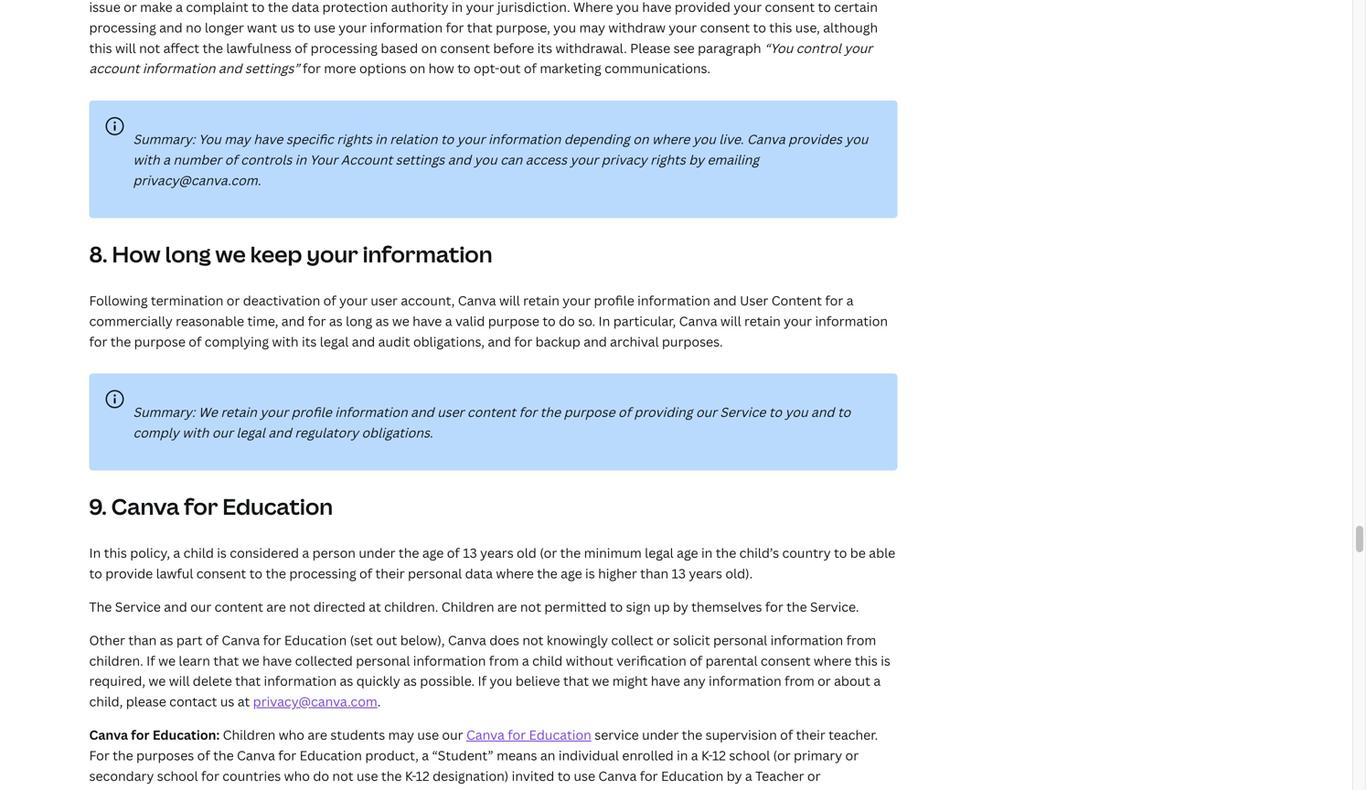 Task type: locate. For each thing, give the bounding box(es) containing it.
1 horizontal spatial rights
[[650, 151, 686, 168]]

0 horizontal spatial will
[[169, 672, 190, 690]]

0 horizontal spatial .
[[258, 171, 261, 189]]

years left old).
[[689, 565, 723, 582]]

retain up "backup"
[[523, 292, 560, 309]]

where up about
[[814, 652, 852, 669]]

the down "backup"
[[540, 404, 561, 421]]

user down the obligations,
[[437, 404, 464, 421]]

or inside following termination or deactivation of your user account, canva will retain your profile information and user content for a commercially reasonable time, and for as long as we have a valid purpose to do so. in particular, canva will retain your information for the purpose of complying with its legal and audit obligations, and for backup and archival purposes.
[[227, 292, 240, 309]]

1 horizontal spatial k-
[[702, 747, 712, 764]]

purpose
[[488, 312, 540, 330], [134, 333, 186, 350], [564, 404, 615, 421]]

your
[[310, 151, 338, 168]]

1 horizontal spatial is
[[585, 565, 595, 582]]

13 left old).
[[672, 565, 686, 582]]

we up please
[[149, 672, 166, 690]]

a
[[163, 151, 170, 168], [847, 292, 854, 309], [445, 312, 452, 330], [173, 544, 180, 562], [302, 544, 309, 562], [522, 652, 529, 669], [874, 672, 881, 690], [422, 747, 429, 764], [691, 747, 699, 764], [745, 767, 753, 785]]

where for knowingly
[[814, 652, 852, 669]]

obligations,
[[413, 333, 485, 350]]

you inside other than as part of canva for education (set out below), canva does not knowingly collect or solicit personal information from children. if we learn that we have collected personal information from a child without verification of parental consent where this is required, we will delete that information as quickly as possible. if you believe that we might have any information from or about a child, please contact us at
[[490, 672, 513, 690]]

we
[[199, 404, 218, 421]]

children down us
[[223, 726, 276, 744]]

2 vertical spatial purpose
[[564, 404, 615, 421]]

child inside other than as part of canva for education (set out below), canva does not knowingly collect or solicit personal information from children. if we learn that we have collected personal information from a child without verification of parental consent where this is required, we will delete that information as quickly as possible. if you believe that we might have any information from or about a child, please contact us at
[[532, 652, 563, 669]]

with inside following termination or deactivation of your user account, canva will retain your profile information and user content for a commercially reasonable time, and for as long as we have a valid purpose to do so. in particular, canva will retain your information for the purpose of complying with its legal and audit obligations, and for backup and archival purposes.
[[272, 333, 299, 350]]

child up believe
[[532, 652, 563, 669]]

that
[[213, 652, 239, 669], [235, 672, 261, 690], [563, 672, 589, 690]]

of inside summary: we retain your profile information and user content for the purpose of providing our service to you and to comply with our legal and regulatory obligations.
[[618, 404, 631, 421]]

are down considered
[[266, 598, 286, 616]]

2 summary: from the top
[[133, 404, 195, 421]]

not right does in the bottom left of the page
[[523, 632, 544, 649]]

1 vertical spatial under
[[642, 726, 679, 744]]

time,
[[247, 312, 278, 330]]

1 horizontal spatial legal
[[320, 333, 349, 350]]

our
[[696, 404, 717, 421], [212, 424, 233, 441], [190, 598, 212, 616], [442, 726, 463, 744]]

1 vertical spatial child
[[532, 652, 563, 669]]

1 vertical spatial legal
[[236, 424, 265, 441]]

age up themselves
[[677, 544, 698, 562]]

profile inside summary: we retain your profile information and user content for the purpose of providing our service to you and to comply with our legal and regulatory obligations.
[[291, 404, 332, 421]]

consent inside other than as part of canva for education (set out below), canva does not knowingly collect or solicit personal information from children. if we learn that we have collected personal information from a child without verification of parental consent where this is required, we will delete that information as quickly as possible. if you believe that we might have any information from or about a child, please contact us at
[[761, 652, 811, 669]]

0 horizontal spatial use
[[357, 767, 378, 785]]

1 vertical spatial where
[[496, 565, 534, 582]]

in down 9.
[[89, 544, 101, 562]]

number
[[173, 151, 222, 168]]

on left the how at the left of the page
[[410, 60, 426, 77]]

to inside summary: you may have specific rights in relation to your information depending on where you live. canva provides you with a number of controls in your account settings and you can access your privacy rights by emailing privacy@canva.com .
[[441, 130, 454, 148]]

information up privacy@canva.com link
[[264, 672, 337, 690]]

. down controls
[[258, 171, 261, 189]]

summary: for comply
[[133, 404, 195, 421]]

0 horizontal spatial purpose
[[134, 333, 186, 350]]

0 horizontal spatial profile
[[291, 404, 332, 421]]

2 vertical spatial where
[[814, 652, 852, 669]]

for
[[303, 60, 321, 77], [825, 292, 844, 309], [308, 312, 326, 330], [89, 333, 107, 350], [514, 333, 533, 350], [519, 404, 537, 421], [184, 492, 218, 521], [765, 598, 784, 616], [263, 632, 281, 649], [131, 726, 150, 744], [508, 726, 526, 744], [278, 747, 297, 764], [201, 767, 219, 785], [640, 767, 658, 785]]

of left providing
[[618, 404, 631, 421]]

2 vertical spatial from
[[785, 672, 815, 690]]

enrolled
[[622, 747, 674, 764]]

privacy
[[602, 151, 647, 168]]

1 vertical spatial (or
[[773, 747, 791, 764]]

of inside summary: you may have specific rights in relation to your information depending on where you live. canva provides you with a number of controls in your account settings and you can access your privacy rights by emailing privacy@canva.com .
[[225, 151, 238, 168]]

old).
[[726, 565, 753, 582]]

1 vertical spatial with
[[272, 333, 299, 350]]

do inside the canva for education: children who are students may use our canva for education service under the supervision of their teacher. for the purposes of the canva for education product, a "student" means an individual enrolled in a k-12 school (or primary or secondary school for countries who do not use the k-12 designation) invited to use canva for education by a teacher or administrator.
[[313, 767, 329, 785]]

where inside "in this policy, a child is considered a person under the age of 13 years old (or the minimum legal age in the child's country to be able to provide lawful consent to the processing of their personal data where the age is higher than 13 years old)."
[[496, 565, 534, 582]]

1 vertical spatial out
[[376, 632, 397, 649]]

information up "can"
[[488, 130, 561, 148]]

information down service.
[[771, 632, 844, 649]]

use down individual
[[574, 767, 596, 785]]

information up obligations.
[[335, 404, 408, 421]]

1 horizontal spatial purpose
[[488, 312, 540, 330]]

2 vertical spatial by
[[727, 767, 742, 785]]

verification
[[617, 652, 687, 669]]

by inside summary: you may have specific rights in relation to your information depending on where you live. canva provides you with a number of controls in your account settings and you can access your privacy rights by emailing privacy@canva.com .
[[689, 151, 704, 168]]

privacy@canva.com link
[[253, 693, 378, 710]]

options
[[359, 60, 407, 77]]

0 vertical spatial service
[[720, 404, 766, 421]]

1 horizontal spatial do
[[559, 312, 575, 330]]

than up up on the left bottom of the page
[[640, 565, 669, 582]]

k-
[[702, 747, 712, 764], [405, 767, 416, 785]]

0 horizontal spatial service
[[115, 598, 161, 616]]

processing
[[289, 565, 356, 582]]

are up does in the bottom left of the page
[[497, 598, 517, 616]]

information right account
[[143, 60, 215, 77]]

0 vertical spatial where
[[652, 130, 690, 148]]

this up provide
[[104, 544, 127, 562]]

.
[[258, 171, 261, 189], [378, 693, 381, 710]]

themselves
[[692, 598, 762, 616]]

summary: up the 'comply'
[[133, 404, 195, 421]]

2 vertical spatial retain
[[221, 404, 257, 421]]

than inside other than as part of canva for education (set out below), canva does not knowingly collect or solicit personal information from children. if we learn that we have collected personal information from a child without verification of parental consent where this is required, we will delete that information as quickly as possible. if you believe that we might have any information from or about a child, please contact us at
[[128, 632, 157, 649]]

we left keep
[[215, 239, 246, 269]]

reasonable
[[176, 312, 244, 330]]

user
[[371, 292, 398, 309], [437, 404, 464, 421]]

user inside summary: we retain your profile information and user content for the purpose of providing our service to you and to comply with our legal and regulatory obligations.
[[437, 404, 464, 421]]

1 horizontal spatial by
[[689, 151, 704, 168]]

with
[[133, 151, 160, 168], [272, 333, 299, 350], [182, 424, 209, 441]]

for inside other than as part of canva for education (set out below), canva does not knowingly collect or solicit personal information from children. if we learn that we have collected personal information from a child without verification of parental consent where this is required, we will delete that information as quickly as possible. if you believe that we might have any information from or about a child, please contact us at
[[263, 632, 281, 649]]

1 vertical spatial summary:
[[133, 404, 195, 421]]

a inside summary: you may have specific rights in relation to your information depending on where you live. canva provides you with a number of controls in your account settings and you can access your privacy rights by emailing privacy@canva.com .
[[163, 151, 170, 168]]

0 horizontal spatial years
[[480, 544, 514, 562]]

1 vertical spatial children.
[[89, 652, 143, 669]]

or left about
[[818, 672, 831, 690]]

0 horizontal spatial 12
[[416, 767, 430, 785]]

0 vertical spatial with
[[133, 151, 160, 168]]

canva right live.
[[747, 130, 785, 148]]

at
[[369, 598, 381, 616], [238, 693, 250, 710]]

our down we
[[212, 424, 233, 441]]

old
[[517, 544, 537, 562]]

k- down product,
[[405, 767, 416, 785]]

child up lawful
[[184, 544, 214, 562]]

we up audit
[[392, 312, 410, 330]]

the down product,
[[381, 767, 402, 785]]

1 horizontal spatial than
[[640, 565, 669, 582]]

0 horizontal spatial from
[[489, 652, 519, 669]]

1 horizontal spatial at
[[369, 598, 381, 616]]

1 horizontal spatial age
[[561, 565, 582, 582]]

privacy@canva.com down collected
[[253, 693, 378, 710]]

0 vertical spatial under
[[359, 544, 396, 562]]

education down students
[[300, 747, 362, 764]]

1 horizontal spatial if
[[478, 672, 487, 690]]

will inside other than as part of canva for education (set out below), canva does not knowingly collect or solicit personal information from children. if we learn that we have collected personal information from a child without verification of parental consent where this is required, we will delete that information as quickly as possible. if you believe that we might have any information from or about a child, please contact us at
[[169, 672, 190, 690]]

for more options on how to opt-out of marketing communications.
[[300, 60, 711, 77]]

0 vertical spatial rights
[[337, 130, 372, 148]]

policy,
[[130, 544, 170, 562]]

from left about
[[785, 672, 815, 690]]

of
[[524, 60, 537, 77], [225, 151, 238, 168], [323, 292, 336, 309], [189, 333, 202, 350], [618, 404, 631, 421], [447, 544, 460, 562], [359, 565, 372, 582], [206, 632, 219, 649], [690, 652, 703, 669], [780, 726, 793, 744], [197, 747, 210, 764]]

1 vertical spatial children
[[223, 726, 276, 744]]

summary: inside summary: you may have specific rights in relation to your information depending on where you live. canva provides you with a number of controls in your account settings and you can access your privacy rights by emailing privacy@canva.com .
[[133, 130, 195, 148]]

1 vertical spatial if
[[478, 672, 487, 690]]

settings"
[[245, 60, 300, 77]]

2 horizontal spatial by
[[727, 767, 742, 785]]

2 horizontal spatial retain
[[745, 312, 781, 330]]

0 vertical spatial (or
[[540, 544, 557, 562]]

1 horizontal spatial content
[[467, 404, 516, 421]]

with left its
[[272, 333, 299, 350]]

legal
[[320, 333, 349, 350], [236, 424, 265, 441], [645, 544, 674, 562]]

education:
[[153, 726, 220, 744]]

summary: you may have specific rights in relation to your information depending on where you live. canva provides you with a number of controls in your account settings and you can access your privacy rights by emailing privacy@canva.com .
[[133, 130, 868, 189]]

8. how long we keep your information
[[89, 239, 493, 269]]

is
[[217, 544, 227, 562], [585, 565, 595, 582], [881, 652, 891, 669]]

at right directed
[[369, 598, 381, 616]]

1 horizontal spatial profile
[[594, 292, 635, 309]]

0 vertical spatial consent
[[196, 565, 246, 582]]

is inside other than as part of canva for education (set out below), canva does not knowingly collect or solicit personal information from children. if we learn that we have collected personal information from a child without verification of parental consent where this is required, we will delete that information as quickly as possible. if you believe that we might have any information from or about a child, please contact us at
[[881, 652, 891, 669]]

personal up parental
[[713, 632, 768, 649]]

may
[[224, 130, 250, 148], [388, 726, 414, 744]]

termination
[[151, 292, 224, 309]]

retain
[[523, 292, 560, 309], [745, 312, 781, 330], [221, 404, 257, 421]]

marketing
[[540, 60, 602, 77]]

rights up account
[[337, 130, 372, 148]]

2 horizontal spatial from
[[847, 632, 877, 649]]

1 horizontal spatial retain
[[523, 292, 560, 309]]

0 horizontal spatial 13
[[463, 544, 477, 562]]

may up product,
[[388, 726, 414, 744]]

under inside "in this policy, a child is considered a person under the age of 13 years old (or the minimum legal age in the child's country to be able to provide lawful consent to the processing of their personal data where the age is higher than 13 years old)."
[[359, 544, 396, 562]]

purpose inside summary: we retain your profile information and user content for the purpose of providing our service to you and to comply with our legal and regulatory obligations.
[[564, 404, 615, 421]]

age up permitted
[[561, 565, 582, 582]]

0 horizontal spatial their
[[375, 565, 405, 582]]

have down account, in the top left of the page
[[413, 312, 442, 330]]

in inside "in this policy, a child is considered a person under the age of 13 years old (or the minimum legal age in the child's country to be able to provide lawful consent to the processing of their personal data where the age is higher than 13 years old)."
[[89, 544, 101, 562]]

purpose right valid
[[488, 312, 540, 330]]

the inside summary: we retain your profile information and user content for the purpose of providing our service to you and to comply with our legal and regulatory obligations.
[[540, 404, 561, 421]]

controls
[[241, 151, 292, 168]]

education inside other than as part of canva for education (set out below), canva does not knowingly collect or solicit personal information from children. if we learn that we have collected personal information from a child without verification of parental consent where this is required, we will delete that information as quickly as possible. if you believe that we might have any information from or about a child, please contact us at
[[284, 632, 347, 649]]

and inside summary: you may have specific rights in relation to your information depending on where you live. canva provides you with a number of controls in your account settings and you can access your privacy rights by emailing privacy@canva.com .
[[448, 151, 471, 168]]

0 vertical spatial may
[[224, 130, 250, 148]]

2 horizontal spatial are
[[497, 598, 517, 616]]

collect
[[611, 632, 654, 649]]

supervision
[[706, 726, 777, 744]]

service inside summary: we retain your profile information and user content for the purpose of providing our service to you and to comply with our legal and regulatory obligations.
[[720, 404, 766, 421]]

that up delete
[[213, 652, 239, 669]]

0 horizontal spatial school
[[157, 767, 198, 785]]

information up account, in the top left of the page
[[363, 239, 493, 269]]

information down content
[[815, 312, 888, 330]]

teacher
[[756, 767, 804, 785]]

content
[[772, 292, 822, 309]]

1 vertical spatial profile
[[291, 404, 332, 421]]

canva down the service and our content are not directed at children. children are not permitted to sign up by themselves for the service.
[[448, 632, 486, 649]]

service right providing
[[720, 404, 766, 421]]

personal
[[408, 565, 462, 582], [713, 632, 768, 649], [356, 652, 410, 669]]

0 vertical spatial legal
[[320, 333, 349, 350]]

minimum
[[584, 544, 642, 562]]

summary:
[[133, 130, 195, 148], [133, 404, 195, 421]]

retain right we
[[221, 404, 257, 421]]

collected
[[295, 652, 353, 669]]

1 vertical spatial in
[[89, 544, 101, 562]]

1 horizontal spatial school
[[729, 747, 770, 764]]

1 horizontal spatial consent
[[761, 652, 811, 669]]

means
[[497, 747, 537, 764]]

1 vertical spatial is
[[585, 565, 595, 582]]

0 vertical spatial do
[[559, 312, 575, 330]]

provide
[[105, 565, 153, 582]]

1 vertical spatial 13
[[672, 565, 686, 582]]

consent right lawful
[[196, 565, 246, 582]]

0 horizontal spatial may
[[224, 130, 250, 148]]

legal inside "in this policy, a child is considered a person under the age of 13 years old (or the minimum legal age in the child's country to be able to provide lawful consent to the processing of their personal data where the age is higher than 13 years old)."
[[645, 544, 674, 562]]

1 vertical spatial .
[[378, 693, 381, 710]]

. inside summary: you may have specific rights in relation to your information depending on where you live. canva provides you with a number of controls in your account settings and you can access your privacy rights by emailing privacy@canva.com .
[[258, 171, 261, 189]]

purpose left providing
[[564, 404, 615, 421]]

have up controls
[[254, 130, 283, 148]]

children. up required, on the left
[[89, 652, 143, 669]]

1 vertical spatial do
[[313, 767, 329, 785]]

may inside the canva for education: children who are students may use our canva for education service under the supervision of their teacher. for the purposes of the canva for education product, a "student" means an individual enrolled in a k-12 school (or primary or secondary school for countries who do not use the k-12 designation) invited to use canva for education by a teacher or administrator.
[[388, 726, 414, 744]]

from
[[847, 632, 877, 649], [489, 652, 519, 669], [785, 672, 815, 690]]

1 horizontal spatial this
[[855, 652, 878, 669]]

summary: we retain your profile information and user content for the purpose of providing our service to you and to comply with our legal and regulatory obligations.
[[133, 404, 851, 441]]

in inside "in this policy, a child is considered a person under the age of 13 years old (or the minimum legal age in the child's country to be able to provide lawful consent to the processing of their personal data where the age is higher than 13 years old)."
[[702, 544, 713, 562]]

for
[[89, 747, 110, 764]]

where
[[652, 130, 690, 148], [496, 565, 534, 582], [814, 652, 852, 669]]

0 vertical spatial at
[[369, 598, 381, 616]]

might
[[613, 672, 648, 690]]

education
[[223, 492, 333, 521], [284, 632, 347, 649], [529, 726, 592, 744], [300, 747, 362, 764], [661, 767, 724, 785]]

than
[[640, 565, 669, 582], [128, 632, 157, 649]]

under
[[359, 544, 396, 562], [642, 726, 679, 744]]

particular,
[[613, 312, 676, 330]]

0 vertical spatial children
[[442, 598, 494, 616]]

backup
[[536, 333, 581, 350]]

2 horizontal spatial legal
[[645, 544, 674, 562]]

are down privacy@canva.com .
[[308, 726, 327, 744]]

content down considered
[[215, 598, 263, 616]]

service
[[720, 404, 766, 421], [115, 598, 161, 616]]

0 horizontal spatial child
[[184, 544, 214, 562]]

profile up regulatory
[[291, 404, 332, 421]]

0 horizontal spatial under
[[359, 544, 396, 562]]

your inside "you control your account information and settings"
[[845, 39, 873, 57]]

are inside the canva for education: children who are students may use our canva for education service under the supervision of their teacher. for the purposes of the canva for education product, a "student" means an individual enrolled in a k-12 school (or primary or secondary school for countries who do not use the k-12 designation) invited to use canva for education by a teacher or administrator.
[[308, 726, 327, 744]]

do left so.
[[559, 312, 575, 330]]

2 horizontal spatial where
[[814, 652, 852, 669]]

profile up so.
[[594, 292, 635, 309]]

for left "backup"
[[514, 333, 533, 350]]

of right deactivation
[[323, 292, 336, 309]]

1 horizontal spatial out
[[500, 60, 521, 77]]

their inside the canva for education: children who are students may use our canva for education service under the supervision of their teacher. for the purposes of the canva for education product, a "student" means an individual enrolled in a k-12 school (or primary or secondary school for countries who do not use the k-12 designation) invited to use canva for education by a teacher or administrator.
[[796, 726, 826, 744]]

0 vertical spatial .
[[258, 171, 261, 189]]

the up secondary
[[113, 747, 133, 764]]

the down commercially
[[110, 333, 131, 350]]

of up "teacher"
[[780, 726, 793, 744]]

9.
[[89, 492, 107, 521]]

possible.
[[420, 672, 475, 690]]

under up enrolled
[[642, 726, 679, 744]]

in
[[375, 130, 387, 148], [295, 151, 307, 168], [702, 544, 713, 562], [677, 747, 688, 764]]

primary
[[794, 747, 843, 764]]

deactivation
[[243, 292, 320, 309]]

2 vertical spatial will
[[169, 672, 190, 690]]

0 vertical spatial out
[[500, 60, 521, 77]]

0 vertical spatial children.
[[384, 598, 438, 616]]

0 vertical spatial from
[[847, 632, 877, 649]]

where inside other than as part of canva for education (set out below), canva does not knowingly collect or solicit personal information from children. if we learn that we have collected personal information from a child without verification of parental consent where this is required, we will delete that information as quickly as possible. if you believe that we might have any information from or about a child, please contact us at
[[814, 652, 852, 669]]

canva for education link
[[466, 726, 592, 744]]

on inside summary: you may have specific rights in relation to your information depending on where you live. canva provides you with a number of controls in your account settings and you can access your privacy rights by emailing privacy@canva.com .
[[633, 130, 649, 148]]

1 vertical spatial from
[[489, 652, 519, 669]]

this inside other than as part of canva for education (set out below), canva does not knowingly collect or solicit personal information from children. if we learn that we have collected personal information from a child without verification of parental consent where this is required, we will delete that information as quickly as possible. if you believe that we might have any information from or about a child, please contact us at
[[855, 652, 878, 669]]

1 vertical spatial on
[[633, 130, 649, 148]]

legal right its
[[320, 333, 349, 350]]

0 horizontal spatial long
[[165, 239, 211, 269]]

do inside following termination or deactivation of your user account, canva will retain your profile information and user content for a commercially reasonable time, and for as long as we have a valid purpose to do so. in particular, canva will retain your information for the purpose of complying with its legal and audit obligations, and for backup and archival purposes.
[[559, 312, 575, 330]]

audit
[[378, 333, 410, 350]]

0 horizontal spatial children
[[223, 726, 276, 744]]

0 vertical spatial on
[[410, 60, 426, 77]]

(or right old
[[540, 544, 557, 562]]

summary: inside summary: we retain your profile information and user content for the purpose of providing our service to you and to comply with our legal and regulatory obligations.
[[133, 404, 195, 421]]

0 horizontal spatial with
[[133, 151, 160, 168]]

individual
[[559, 747, 619, 764]]

summary: for a
[[133, 130, 195, 148]]

1 vertical spatial user
[[437, 404, 464, 421]]

in inside the canva for education: children who are students may use our canva for education service under the supervision of their teacher. for the purposes of the canva for education product, a "student" means an individual enrolled in a k-12 school (or primary or secondary school for countries who do not use the k-12 designation) invited to use canva for education by a teacher or administrator.
[[677, 747, 688, 764]]

rights right privacy
[[650, 151, 686, 168]]

their right processing
[[375, 565, 405, 582]]

1 horizontal spatial 13
[[672, 565, 686, 582]]

legal left regulatory
[[236, 424, 265, 441]]

1 summary: from the top
[[133, 130, 195, 148]]

children. inside other than as part of canva for education (set out below), canva does not knowingly collect or solicit personal information from children. if we learn that we have collected personal information from a child without verification of parental consent where this is required, we will delete that information as quickly as possible. if you believe that we might have any information from or about a child, please contact us at
[[89, 652, 143, 669]]

0 horizontal spatial in
[[89, 544, 101, 562]]

your inside summary: we retain your profile information and user content for the purpose of providing our service to you and to comply with our legal and regulatory obligations.
[[260, 404, 288, 421]]

your up so.
[[563, 292, 591, 309]]

may right you
[[224, 130, 250, 148]]

your right control
[[845, 39, 873, 57]]

children
[[442, 598, 494, 616], [223, 726, 276, 744]]

school
[[729, 747, 770, 764], [157, 767, 198, 785]]

(or inside the canva for education: children who are students may use our canva for education service under the supervision of their teacher. for the purposes of the canva for education product, a "student" means an individual enrolled in a k-12 school (or primary or secondary school for countries who do not use the k-12 designation) invited to use canva for education by a teacher or administrator.
[[773, 747, 791, 764]]

under right person
[[359, 544, 396, 562]]

secondary
[[89, 767, 154, 785]]

are for directed
[[266, 598, 286, 616]]

an
[[540, 747, 556, 764]]

0 horizontal spatial k-
[[405, 767, 416, 785]]



Task type: describe. For each thing, give the bounding box(es) containing it.
(or inside "in this policy, a child is considered a person under the age of 13 years old (or the minimum legal age in the child's country to be able to provide lawful consent to the processing of their personal data where the age is higher than 13 years old)."
[[540, 544, 557, 562]]

canva up "student"
[[466, 726, 505, 744]]

about
[[834, 672, 871, 690]]

lawful
[[156, 565, 193, 582]]

your right keep
[[307, 239, 358, 269]]

delete
[[193, 672, 232, 690]]

child's
[[740, 544, 779, 562]]

2 vertical spatial personal
[[356, 652, 410, 669]]

information inside summary: you may have specific rights in relation to your information depending on where you live. canva provides you with a number of controls in your account settings and you can access your privacy rights by emailing privacy@canva.com .
[[488, 130, 561, 148]]

live.
[[719, 130, 744, 148]]

that right delete
[[235, 672, 261, 690]]

keep
[[250, 239, 302, 269]]

information up particular,
[[638, 292, 711, 309]]

under inside the canva for education: children who are students may use our canva for education service under the supervision of their teacher. for the purposes of the canva for education product, a "student" means an individual enrolled in a k-12 school (or primary or secondary school for countries who do not use the k-12 designation) invited to use canva for education by a teacher or administrator.
[[642, 726, 679, 744]]

at inside other than as part of canva for education (set out below), canva does not knowingly collect or solicit personal information from children. if we learn that we have collected personal information from a child without verification of parental consent where this is required, we will delete that information as quickly as possible. if you believe that we might have any information from or about a child, please contact us at
[[238, 693, 250, 710]]

obligations.
[[362, 424, 433, 441]]

our right providing
[[696, 404, 717, 421]]

permitted
[[545, 598, 607, 616]]

by inside the canva for education: children who are students may use our canva for education service under the supervision of their teacher. for the purposes of the canva for education product, a "student" means an individual enrolled in a k-12 school (or primary or secondary school for countries who do not use the k-12 designation) invited to use canva for education by a teacher or administrator.
[[727, 767, 742, 785]]

that down the without
[[563, 672, 589, 690]]

0 horizontal spatial rights
[[337, 130, 372, 148]]

your right relation
[[457, 130, 485, 148]]

education down enrolled
[[661, 767, 724, 785]]

0 vertical spatial long
[[165, 239, 211, 269]]

1 vertical spatial k-
[[405, 767, 416, 785]]

following termination or deactivation of your user account, canva will retain your profile information and user content for a commercially reasonable time, and for as long as we have a valid purpose to do so. in particular, canva will retain your information for the purpose of complying with its legal and audit obligations, and for backup and archival purposes.
[[89, 292, 888, 350]]

retain inside summary: we retain your profile information and user content for the purpose of providing our service to you and to comply with our legal and regulatory obligations.
[[221, 404, 257, 421]]

up
[[654, 598, 670, 616]]

countries
[[222, 767, 281, 785]]

1 horizontal spatial children.
[[384, 598, 438, 616]]

content inside summary: we retain your profile information and user content for the purpose of providing our service to you and to comply with our legal and regulatory obligations.
[[467, 404, 516, 421]]

the
[[89, 598, 112, 616]]

0 horizontal spatial age
[[422, 544, 444, 562]]

(set
[[350, 632, 373, 649]]

0 vertical spatial purpose
[[488, 312, 540, 330]]

9. canva for education
[[89, 492, 333, 521]]

in inside following termination or deactivation of your user account, canva will retain your profile information and user content for a commercially reasonable time, and for as long as we have a valid purpose to do so. in particular, canva will retain your information for the purpose of complying with its legal and audit obligations, and for backup and archival purposes.
[[599, 312, 610, 330]]

0 vertical spatial 12
[[712, 747, 726, 764]]

our inside the canva for education: children who are students may use our canva for education service under the supervision of their teacher. for the purposes of the canva for education product, a "student" means an individual enrolled in a k-12 school (or primary or secondary school for countries who do not use the k-12 designation) invited to use canva for education by a teacher or administrator.
[[442, 726, 463, 744]]

your down content
[[784, 312, 812, 330]]

1 vertical spatial 12
[[416, 767, 430, 785]]

as up audit
[[376, 312, 389, 330]]

canva up purposes.
[[679, 312, 718, 330]]

or down teacher.
[[846, 747, 859, 764]]

out inside other than as part of canva for education (set out below), canva does not knowingly collect or solicit personal information from children. if we learn that we have collected personal information from a child without verification of parental consent where this is required, we will delete that information as quickly as possible. if you believe that we might have any information from or about a child, please contact us at
[[376, 632, 397, 649]]

personal inside "in this policy, a child is considered a person under the age of 13 years old (or the minimum legal age in the child's country to be able to provide lawful consent to the processing of their personal data where the age is higher than 13 years old)."
[[408, 565, 462, 582]]

for up lawful
[[184, 492, 218, 521]]

1 vertical spatial service
[[115, 598, 161, 616]]

invited
[[512, 767, 555, 785]]

does
[[490, 632, 519, 649]]

not inside the canva for education: children who are students may use our canva for education service under the supervision of their teacher. for the purposes of the canva for education product, a "student" means an individual enrolled in a k-12 school (or primary or secondary school for countries who do not use the k-12 designation) invited to use canva for education by a teacher or administrator.
[[332, 767, 354, 785]]

in this policy, a child is considered a person under the age of 13 years old (or the minimum legal age in the child's country to be able to provide lawful consent to the processing of their personal data where the age is higher than 13 years old).
[[89, 544, 896, 582]]

we down the without
[[592, 672, 609, 690]]

canva up policy,
[[111, 492, 179, 521]]

product,
[[365, 747, 419, 764]]

or down "primary" on the right bottom of the page
[[808, 767, 821, 785]]

the left service.
[[787, 598, 807, 616]]

for left countries at the left bottom of page
[[201, 767, 219, 785]]

1 vertical spatial by
[[673, 598, 689, 616]]

account
[[89, 60, 140, 77]]

0 vertical spatial will
[[499, 292, 520, 309]]

for up its
[[308, 312, 326, 330]]

teacher.
[[829, 726, 878, 744]]

a right product,
[[422, 747, 429, 764]]

where inside summary: you may have specific rights in relation to your information depending on where you live. canva provides you with a number of controls in your account settings and you can access your privacy rights by emailing privacy@canva.com .
[[652, 130, 690, 148]]

provides
[[789, 130, 842, 148]]

of right part
[[206, 632, 219, 649]]

legal inside following termination or deactivation of your user account, canva will retain your profile information and user content for a commercially reasonable time, and for as long as we have a valid purpose to do so. in particular, canva will retain your information for the purpose of complying with its legal and audit obligations, and for backup and archival purposes.
[[320, 333, 349, 350]]

purposes.
[[662, 333, 723, 350]]

directed
[[314, 598, 366, 616]]

their inside "in this policy, a child is considered a person under the age of 13 years old (or the minimum legal age in the child's country to be able to provide lawful consent to the processing of their personal data where the age is higher than 13 years old)."
[[375, 565, 405, 582]]

long inside following termination or deactivation of your user account, canva will retain your profile information and user content for a commercially reasonable time, and for as long as we have a valid purpose to do so. in particular, canva will retain your information for the purpose of complying with its legal and audit obligations, and for backup and archival purposes.
[[346, 312, 372, 330]]

the right person
[[399, 544, 419, 562]]

as down collected
[[340, 672, 353, 690]]

0 vertical spatial who
[[279, 726, 305, 744]]

for up countries at the left bottom of page
[[278, 747, 297, 764]]

specific
[[286, 130, 334, 148]]

be
[[850, 544, 866, 562]]

a up processing
[[302, 544, 309, 562]]

have down verification
[[651, 672, 680, 690]]

for left more
[[303, 60, 321, 77]]

without
[[566, 652, 614, 669]]

not left directed
[[289, 598, 310, 616]]

have left collected
[[263, 652, 292, 669]]

complying
[[205, 333, 269, 350]]

the left supervision
[[682, 726, 703, 744]]

the down considered
[[266, 565, 286, 582]]

person
[[312, 544, 356, 562]]

this inside "in this policy, a child is considered a person under the age of 13 years old (or the minimum legal age in the child's country to be able to provide lawful consent to the processing of their personal data where the age is higher than 13 years old)."
[[104, 544, 127, 562]]

our up part
[[190, 598, 212, 616]]

archival
[[610, 333, 659, 350]]

believe
[[516, 672, 560, 690]]

depending
[[564, 130, 630, 148]]

any
[[684, 672, 706, 690]]

a up the obligations,
[[445, 312, 452, 330]]

1 vertical spatial retain
[[745, 312, 781, 330]]

account
[[341, 151, 393, 168]]

the inside following termination or deactivation of your user account, canva will retain your profile information and user content for a commercially reasonable time, and for as long as we have a valid purpose to do so. in particular, canva will retain your information for the purpose of complying with its legal and audit obligations, and for backup and archival purposes.
[[110, 333, 131, 350]]

following
[[89, 292, 148, 309]]

of up directed
[[359, 565, 372, 582]]

for up purposes
[[131, 726, 150, 744]]

have inside summary: you may have specific rights in relation to your information depending on where you live. canva provides you with a number of controls in your account settings and you can access your privacy rights by emailing privacy@canva.com .
[[254, 130, 283, 148]]

1 vertical spatial rights
[[650, 151, 686, 168]]

with inside summary: you may have specific rights in relation to your information depending on where you live. canva provides you with a number of controls in your account settings and you can access your privacy rights by emailing privacy@canva.com .
[[133, 151, 160, 168]]

0 horizontal spatial is
[[217, 544, 227, 562]]

the left minimum
[[560, 544, 581, 562]]

comply
[[133, 424, 179, 441]]

information down parental
[[709, 672, 782, 690]]

purposes
[[136, 747, 194, 764]]

its
[[302, 333, 317, 350]]

canva up valid
[[458, 292, 496, 309]]

canva up delete
[[222, 632, 260, 649]]

profile inside following termination or deactivation of your user account, canva will retain your profile information and user content for a commercially reasonable time, and for as long as we have a valid purpose to do so. in particular, canva will retain your information for the purpose of complying with its legal and audit obligations, and for backup and archival purposes.
[[594, 292, 635, 309]]

regulatory
[[295, 424, 359, 441]]

you inside summary: we retain your profile information and user content for the purpose of providing our service to you and to comply with our legal and regulatory obligations.
[[785, 404, 808, 421]]

for up means
[[508, 726, 526, 744]]

children inside the canva for education: children who are students may use our canva for education service under the supervision of their teacher. for the purposes of the canva for education product, a "student" means an individual enrolled in a k-12 school (or primary or secondary school for countries who do not use the k-12 designation) invited to use canva for education by a teacher or administrator.
[[223, 726, 276, 744]]

have inside following termination or deactivation of your user account, canva will retain your profile information and user content for a commercially reasonable time, and for as long as we have a valid purpose to do so. in particular, canva will retain your information for the purpose of complying with its legal and audit obligations, and for backup and archival purposes.
[[413, 312, 442, 330]]

the up permitted
[[537, 565, 558, 582]]

how
[[112, 239, 161, 269]]

of left the marketing
[[524, 60, 537, 77]]

and inside "you control your account information and settings"
[[219, 60, 242, 77]]

valid
[[455, 312, 485, 330]]

students
[[331, 726, 385, 744]]

able
[[869, 544, 896, 562]]

in up account
[[375, 130, 387, 148]]

not left permitted
[[520, 598, 541, 616]]

solicit
[[673, 632, 710, 649]]

0 vertical spatial 13
[[463, 544, 477, 562]]

child inside "in this policy, a child is considered a person under the age of 13 years old (or the minimum legal age in the child's country to be able to provide lawful consent to the processing of their personal data where the age is higher than 13 years old)."
[[184, 544, 214, 562]]

canva inside summary: you may have specific rights in relation to your information depending on where you live. canva provides you with a number of controls in your account settings and you can access your privacy rights by emailing privacy@canva.com .
[[747, 130, 785, 148]]

1 vertical spatial content
[[215, 598, 263, 616]]

8.
[[89, 239, 107, 269]]

information inside summary: we retain your profile information and user content for the purpose of providing our service to you and to comply with our legal and regulatory obligations.
[[335, 404, 408, 421]]

canva up for
[[89, 726, 128, 744]]

0 vertical spatial school
[[729, 747, 770, 764]]

we right learn
[[242, 652, 259, 669]]

providing
[[634, 404, 693, 421]]

privacy@canva.com inside summary: you may have specific rights in relation to your information depending on where you live. canva provides you with a number of controls in your account settings and you can access your privacy rights by emailing privacy@canva.com .
[[133, 171, 258, 189]]

are for may
[[308, 726, 327, 744]]

education up 'an'
[[529, 726, 592, 744]]

canva for education: children who are students may use our canva for education service under the supervision of their teacher. for the purposes of the canva for education product, a "student" means an individual enrolled in a k-12 school (or primary or secondary school for countries who do not use the k-12 designation) invited to use canva for education by a teacher or administrator.
[[89, 726, 878, 790]]

we inside following termination or deactivation of your user account, canva will retain your profile information and user content for a commercially reasonable time, and for as long as we have a valid purpose to do so. in particular, canva will retain your information for the purpose of complying with its legal and audit obligations, and for backup and archival purposes.
[[392, 312, 410, 330]]

to inside following termination or deactivation of your user account, canva will retain your profile information and user content for a commercially reasonable time, and for as long as we have a valid purpose to do so. in particular, canva will retain your information for the purpose of complying with its legal and audit obligations, and for backup and archival purposes.
[[543, 312, 556, 330]]

administrator.
[[89, 788, 175, 790]]

canva down individual
[[599, 767, 637, 785]]

1 vertical spatial privacy@canva.com
[[253, 693, 378, 710]]

of down education:
[[197, 747, 210, 764]]

2 horizontal spatial use
[[574, 767, 596, 785]]

access
[[526, 151, 567, 168]]

part
[[176, 632, 203, 649]]

a up lawful
[[173, 544, 180, 562]]

for inside summary: we retain your profile information and user content for the purpose of providing our service to you and to comply with our legal and regulatory obligations.
[[519, 404, 537, 421]]

for right content
[[825, 292, 844, 309]]

0 vertical spatial if
[[146, 652, 155, 669]]

please
[[126, 693, 166, 710]]

education up considered
[[223, 492, 333, 521]]

as right time,
[[329, 312, 343, 330]]

below),
[[400, 632, 445, 649]]

of down reasonable
[[189, 333, 202, 350]]

higher
[[598, 565, 637, 582]]

legal inside summary: we retain your profile information and user content for the purpose of providing our service to you and to comply with our legal and regulatory obligations.
[[236, 424, 265, 441]]

data
[[465, 565, 493, 582]]

other
[[89, 632, 125, 649]]

the up countries at the left bottom of page
[[213, 747, 234, 764]]

of up any
[[690, 652, 703, 669]]

we left learn
[[158, 652, 176, 669]]

quickly
[[356, 672, 400, 690]]

user inside following termination or deactivation of your user account, canva will retain your profile information and user content for a commercially reasonable time, and for as long as we have a valid purpose to do so. in particular, canva will retain your information for the purpose of complying with its legal and audit obligations, and for backup and archival purposes.
[[371, 292, 398, 309]]

where for years
[[496, 565, 534, 582]]

as left part
[[160, 632, 173, 649]]

1 vertical spatial purpose
[[134, 333, 186, 350]]

may inside summary: you may have specific rights in relation to your information depending on where you live. canva provides you with a number of controls in your account settings and you can access your privacy rights by emailing privacy@canva.com .
[[224, 130, 250, 148]]

relation
[[390, 130, 438, 148]]

0 vertical spatial k-
[[702, 747, 712, 764]]

1 vertical spatial personal
[[713, 632, 768, 649]]

parental
[[706, 652, 758, 669]]

in down specific on the left top
[[295, 151, 307, 168]]

for down commercially
[[89, 333, 107, 350]]

consent inside "in this policy, a child is considered a person under the age of 13 years old (or the minimum legal age in the child's country to be able to provide lawful consent to the processing of their personal data where the age is higher than 13 years old)."
[[196, 565, 246, 582]]

not inside other than as part of canva for education (set out below), canva does not knowingly collect or solicit personal information from children. if we learn that we have collected personal information from a child without verification of parental consent where this is required, we will delete that information as quickly as possible. if you believe that we might have any information from or about a child, please contact us at
[[523, 632, 544, 649]]

for right themselves
[[765, 598, 784, 616]]

1 vertical spatial will
[[721, 312, 741, 330]]

with inside summary: we retain your profile information and user content for the purpose of providing our service to you and to comply with our legal and regulatory obligations.
[[182, 424, 209, 441]]

0 vertical spatial years
[[480, 544, 514, 562]]

1 vertical spatial who
[[284, 767, 310, 785]]

a right about
[[874, 672, 881, 690]]

your down depending
[[570, 151, 599, 168]]

2 horizontal spatial age
[[677, 544, 698, 562]]

information inside "you control your account information and settings"
[[143, 60, 215, 77]]

how
[[429, 60, 454, 77]]

the up old).
[[716, 544, 737, 562]]

service.
[[810, 598, 859, 616]]

or up verification
[[657, 632, 670, 649]]

1 horizontal spatial use
[[417, 726, 439, 744]]

can
[[500, 151, 523, 168]]

commercially
[[89, 312, 173, 330]]

for down enrolled
[[640, 767, 658, 785]]

child,
[[89, 693, 123, 710]]

a up believe
[[522, 652, 529, 669]]

knowingly
[[547, 632, 608, 649]]

canva up countries at the left bottom of page
[[237, 747, 275, 764]]

contact
[[169, 693, 217, 710]]

service
[[595, 726, 639, 744]]

"you
[[765, 39, 793, 57]]

to inside the canva for education: children who are students may use our canva for education service under the supervision of their teacher. for the purposes of the canva for education product, a "student" means an individual enrolled in a k-12 school (or primary or secondary school for countries who do not use the k-12 designation) invited to use canva for education by a teacher or administrator.
[[558, 767, 571, 785]]

us
[[220, 693, 234, 710]]

as right quickly
[[403, 672, 417, 690]]

learn
[[179, 652, 210, 669]]

required,
[[89, 672, 145, 690]]

so.
[[578, 312, 596, 330]]

than inside "in this policy, a child is considered a person under the age of 13 years old (or the minimum legal age in the child's country to be able to provide lawful consent to the processing of their personal data where the age is higher than 13 years old)."
[[640, 565, 669, 582]]

a right content
[[847, 292, 854, 309]]

country
[[782, 544, 831, 562]]

1 horizontal spatial from
[[785, 672, 815, 690]]

a left "teacher"
[[745, 767, 753, 785]]

a right enrolled
[[691, 747, 699, 764]]

you
[[199, 130, 221, 148]]

the service and our content are not directed at children. children are not permitted to sign up by themselves for the service.
[[89, 598, 859, 616]]

your right deactivation
[[339, 292, 368, 309]]

of up the service and our content are not directed at children. children are not permitted to sign up by themselves for the service.
[[447, 544, 460, 562]]

information up possible.
[[413, 652, 486, 669]]

1 horizontal spatial years
[[689, 565, 723, 582]]



Task type: vqa. For each thing, say whether or not it's contained in the screenshot.
the topmost "from"
yes



